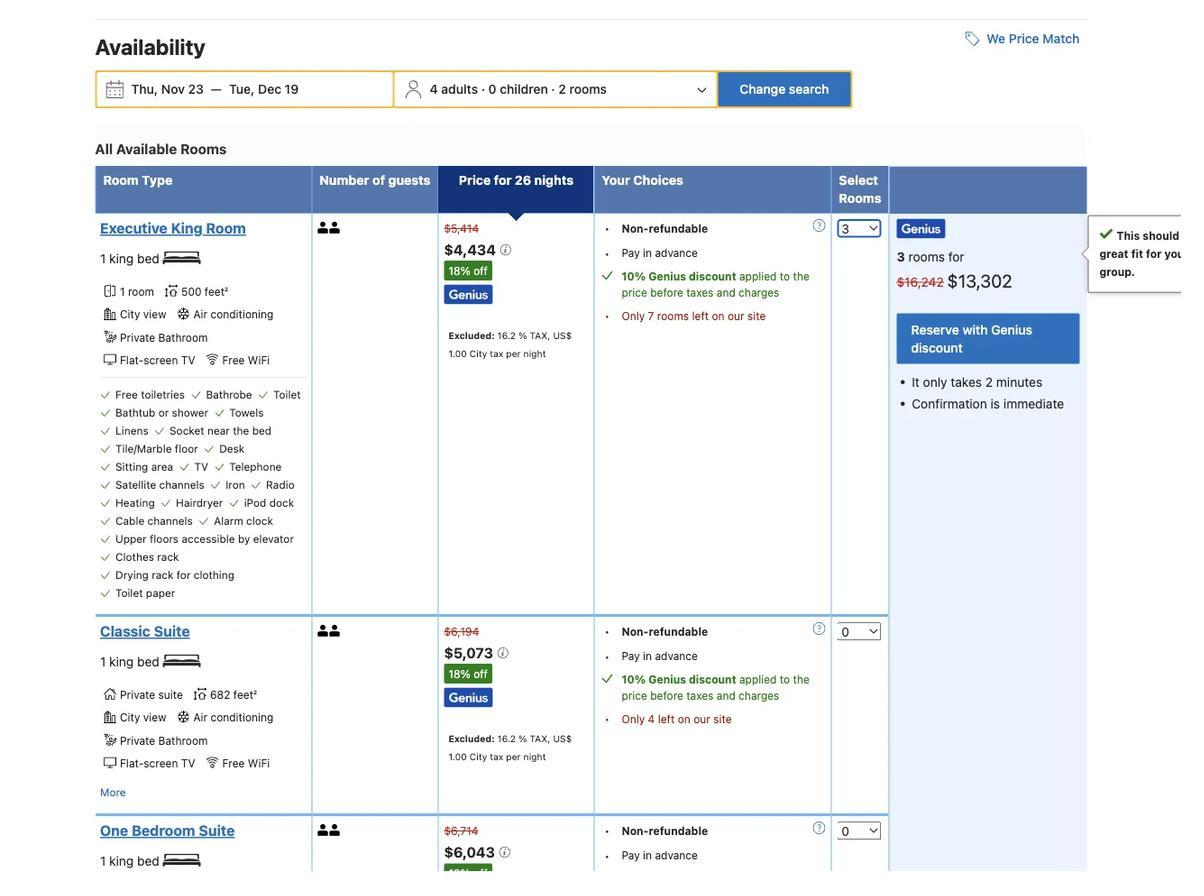 Task type: vqa. For each thing, say whether or not it's contained in the screenshot.
'1,950 ft'
no



Task type: locate. For each thing, give the bounding box(es) containing it.
1 us$ from the top
[[553, 330, 572, 341]]

1 vertical spatial advance
[[655, 650, 698, 662]]

bedroom
[[132, 823, 195, 840]]

air down 'classic suite' link
[[193, 711, 208, 724]]

bed down the classic suite
[[137, 655, 160, 670]]

1 vertical spatial occupancy image
[[318, 825, 330, 837]]

rack
[[157, 551, 179, 563], [152, 569, 174, 581]]

1 king bed for executive
[[100, 251, 163, 266]]

air conditioning down 682 feet² in the bottom left of the page
[[193, 711, 274, 724]]

16.2
[[498, 330, 516, 341], [498, 734, 516, 745]]

city view down private suite
[[120, 711, 166, 724]]

feet² right 682
[[234, 689, 257, 701]]

charges
[[739, 286, 780, 299], [739, 690, 780, 702]]

1 vertical spatial per
[[506, 752, 521, 763]]

1 down executive at the left top of page
[[100, 251, 106, 266]]

2 pay from the top
[[622, 650, 640, 662]]

0 vertical spatial toilet
[[273, 388, 301, 401]]

1 18% off from the top
[[449, 264, 488, 277]]

0 vertical spatial tv
[[181, 354, 195, 366]]

1 taxes from the top
[[687, 286, 714, 299]]

more details on meals and payment options image for $4,434
[[813, 219, 826, 232]]

1 vertical spatial private bathroom
[[120, 734, 208, 747]]

channels up floors
[[148, 514, 193, 527]]

% for $5,073
[[519, 734, 527, 745]]

1 vertical spatial to
[[780, 674, 791, 686]]

and for $4,434
[[717, 286, 736, 299]]

rack down floors
[[157, 551, 179, 563]]

price up the only 7 rooms left on our site
[[622, 286, 648, 299]]

price for 26 nights
[[459, 173, 574, 188]]

flat- up more
[[120, 757, 144, 770]]

0 vertical spatial non-refundable
[[622, 222, 708, 235]]

by
[[238, 533, 250, 545]]

1 vertical spatial city view
[[120, 711, 166, 724]]

1 horizontal spatial toilet
[[273, 388, 301, 401]]

screen up toiletries
[[144, 354, 178, 366]]

free up the bathrobe
[[222, 354, 245, 366]]

free up bathtub
[[115, 388, 138, 401]]

1 vertical spatial tax,
[[530, 734, 551, 745]]

0 vertical spatial applied
[[740, 270, 777, 283]]

private down private suite
[[120, 734, 155, 747]]

0 vertical spatial 1.00
[[449, 348, 467, 359]]

1 vertical spatial 16.2
[[498, 734, 516, 745]]

2 vertical spatial advance
[[655, 849, 698, 862]]

bed for bedroom
[[137, 854, 160, 869]]

2 up is
[[986, 374, 994, 389]]

private bathroom down suite
[[120, 734, 208, 747]]

view down room
[[143, 308, 166, 321]]

1 price from the top
[[622, 286, 648, 299]]

1 king from the top
[[109, 251, 134, 266]]

in for $6,043
[[643, 849, 652, 862]]

0 vertical spatial pay
[[622, 246, 640, 259]]

1 vertical spatial channels
[[148, 514, 193, 527]]

10%
[[622, 270, 646, 283], [622, 674, 646, 686]]

—
[[211, 82, 222, 97]]

refundable for $6,043
[[649, 825, 708, 838]]

taxes up only 4 left on our site
[[687, 690, 714, 702]]

2 18% from the top
[[449, 668, 471, 681]]

0 vertical spatial city view
[[120, 308, 166, 321]]

1 charges from the top
[[739, 286, 780, 299]]

rack up 'paper'
[[152, 569, 174, 581]]

rooms right 3
[[909, 249, 946, 264]]

rooms right children
[[570, 82, 607, 97]]

1 vertical spatial king
[[109, 655, 134, 670]]

$5,414
[[444, 222, 479, 235]]

2 10% genius discount from the top
[[622, 674, 737, 686]]

16.2 for $4,434
[[498, 330, 516, 341]]

channels up hairdryer
[[159, 478, 205, 491]]

0 vertical spatial the
[[794, 270, 810, 283]]

2 inside button
[[559, 82, 566, 97]]

1 king bed down classic
[[100, 655, 163, 670]]

1 non-refundable from the top
[[622, 222, 708, 235]]

1 conditioning from the top
[[211, 308, 274, 321]]

2 off from the top
[[474, 668, 488, 681]]

2 inside it only takes 2 minutes confirmation is immediate
[[986, 374, 994, 389]]

bed up room
[[137, 251, 160, 266]]

select
[[840, 173, 879, 188]]

2 free wifi from the top
[[222, 757, 270, 770]]

0 horizontal spatial toilet
[[115, 587, 143, 599]]

iron
[[226, 478, 245, 491]]

tax,
[[530, 330, 551, 341], [530, 734, 551, 745]]

1 in from the top
[[643, 246, 652, 259]]

2 us$ from the top
[[553, 734, 572, 745]]

1 vertical spatial bathroom
[[158, 734, 208, 747]]

private left suite
[[120, 689, 155, 701]]

1 non- from the top
[[622, 222, 649, 235]]

conditioning for executive king room
[[211, 308, 274, 321]]

1 vertical spatial feet²
[[234, 689, 257, 701]]

2 wifi from the top
[[248, 757, 270, 770]]

16.2 % tax, us$ 1.00 city tax per night for $4,434
[[449, 330, 572, 359]]

2 before from the top
[[651, 690, 684, 702]]

$6,043
[[444, 844, 499, 861]]

1 private bathroom from the top
[[120, 331, 208, 344]]

tv for king
[[181, 354, 195, 366]]

1 vertical spatial rack
[[152, 569, 174, 581]]

$13,302
[[948, 270, 1013, 291]]

air down 500 feet²
[[193, 308, 208, 321]]

free wifi
[[222, 354, 270, 366], [222, 757, 270, 770]]

room left type
[[103, 173, 139, 188]]

1 excluded: from the top
[[449, 330, 495, 341]]

off down $5,073
[[474, 668, 488, 681]]

2 tax from the top
[[490, 752, 504, 763]]

refundable
[[649, 222, 708, 235], [649, 625, 708, 638], [649, 825, 708, 838]]

2 in from the top
[[643, 650, 652, 662]]

clothes
[[115, 551, 154, 563]]

discount up the only 7 rooms left on our site
[[689, 270, 737, 283]]

2 private from the top
[[120, 689, 155, 701]]

0 vertical spatial air
[[193, 308, 208, 321]]

1 only from the top
[[622, 310, 645, 323]]

tax for $5,073
[[490, 752, 504, 763]]

18% off. you're getting 18% off the original price due to multiple deals and benefits.. element down $5,073
[[444, 664, 493, 684]]

1 vertical spatial and
[[717, 690, 736, 702]]

occupancy image
[[318, 222, 330, 234], [318, 625, 330, 637], [330, 625, 341, 637], [330, 825, 341, 837]]

wifi up the bathrobe
[[248, 354, 270, 366]]

near
[[207, 424, 230, 437]]

room type
[[103, 173, 173, 188]]

2 non-refundable from the top
[[622, 625, 708, 638]]

conditioning down 500 feet²
[[211, 308, 274, 321]]

1 private from the top
[[120, 331, 155, 344]]

more details on meals and payment options image
[[813, 219, 826, 232], [813, 822, 826, 835]]

2 vertical spatial in
[[643, 849, 652, 862]]

executive king room
[[100, 220, 246, 237]]

rack for drying
[[152, 569, 174, 581]]

free down 682 feet² in the bottom left of the page
[[222, 757, 245, 770]]

1 vertical spatial us$
[[553, 734, 572, 745]]

·
[[482, 82, 485, 97], [552, 82, 556, 97]]

left
[[693, 310, 709, 323], [658, 713, 675, 726]]

2 air conditioning from the top
[[193, 711, 274, 724]]

screen for king
[[144, 354, 178, 366]]

sitting
[[115, 460, 148, 473]]

1 and from the top
[[717, 286, 736, 299]]

rooms right 7
[[658, 310, 689, 323]]

more details on meals and payment options image for $6,043
[[813, 822, 826, 835]]

dock
[[269, 496, 294, 509]]

2 and from the top
[[717, 690, 736, 702]]

genius inside reserve with genius discount
[[992, 322, 1033, 337]]

1 king bed down one
[[100, 854, 163, 869]]

1 vertical spatial 2
[[986, 374, 994, 389]]

2 refundable from the top
[[649, 625, 708, 638]]

price up only 4 left on our site
[[622, 690, 648, 702]]

1 applied to the price before taxes and charges from the top
[[622, 270, 810, 299]]

0 vertical spatial king
[[109, 251, 134, 266]]

1 free wifi from the top
[[222, 354, 270, 366]]

1 pay from the top
[[622, 246, 640, 259]]

10% off. you're getting a reduced rate because this property is offering a discount.. element
[[444, 864, 493, 873]]

only
[[924, 374, 948, 389]]

3 in from the top
[[643, 849, 652, 862]]

king down one
[[109, 854, 134, 869]]

screen
[[144, 354, 178, 366], [144, 757, 178, 770]]

2 bathroom from the top
[[158, 734, 208, 747]]

applied to the price before taxes and charges up only 4 left on our site
[[622, 674, 810, 702]]

1 down one
[[100, 854, 106, 869]]

free wifi up the bathrobe
[[222, 354, 270, 366]]

and up only 4 left on our site
[[717, 690, 736, 702]]

charges for $5,073
[[739, 690, 780, 702]]

2 city view from the top
[[120, 711, 166, 724]]

1 per from the top
[[506, 348, 521, 359]]

before up 7
[[651, 286, 684, 299]]

price right we
[[1010, 31, 1040, 46]]

10% genius discount up the only 7 rooms left on our site
[[622, 270, 737, 283]]

refundable for $4,434
[[649, 222, 708, 235]]

2 king from the top
[[109, 655, 134, 670]]

1 vertical spatial rooms
[[840, 191, 882, 206]]

1 city view from the top
[[120, 308, 166, 321]]

2 flat- from the top
[[120, 757, 144, 770]]

rooms down select
[[840, 191, 882, 206]]

2 conditioning from the top
[[211, 711, 274, 724]]

satellite
[[115, 478, 156, 491]]

23
[[188, 82, 204, 97]]

18% off down $5,073
[[449, 668, 488, 681]]

off for $5,073
[[474, 668, 488, 681]]

0 vertical spatial 18% off. you're getting 18% off the original price due to multiple deals and benefits.. element
[[444, 261, 493, 281]]

thu, nov 23 button
[[124, 73, 211, 106]]

0 vertical spatial 18% off
[[449, 264, 488, 277]]

2 applied to the price before taxes and charges from the top
[[622, 674, 810, 702]]

18% down the $4,434 at the left
[[449, 264, 471, 277]]

king for classic
[[109, 655, 134, 670]]

for left 26
[[494, 173, 512, 188]]

1 night from the top
[[524, 348, 546, 359]]

before up only 4 left on our site
[[651, 690, 684, 702]]

available
[[116, 140, 177, 156]]

1 tax from the top
[[490, 348, 504, 359]]

2 vertical spatial free
[[222, 757, 245, 770]]

feet² right '500' on the top left of page
[[205, 285, 228, 298]]

0 vertical spatial discount
[[689, 270, 737, 283]]

more link
[[100, 783, 126, 801]]

· right children
[[552, 82, 556, 97]]

2 10% from the top
[[622, 674, 646, 686]]

0 horizontal spatial room
[[103, 173, 139, 188]]

0 vertical spatial suite
[[154, 623, 190, 640]]

1 vertical spatial taxes
[[687, 690, 714, 702]]

channels
[[159, 478, 205, 491], [148, 514, 193, 527]]

socket near the bed
[[170, 424, 272, 437]]

0 horizontal spatial 4
[[430, 82, 438, 97]]

feet² for suite
[[234, 689, 257, 701]]

1 air from the top
[[193, 308, 208, 321]]

1 screen from the top
[[144, 354, 178, 366]]

immediate
[[1004, 396, 1065, 411]]

genius for $4,434
[[649, 270, 687, 283]]

0 horizontal spatial left
[[658, 713, 675, 726]]

$4,434
[[444, 241, 500, 258]]

and
[[717, 286, 736, 299], [717, 690, 736, 702]]

3 advance from the top
[[655, 849, 698, 862]]

price
[[622, 286, 648, 299], [622, 690, 648, 702]]

1 vertical spatial left
[[658, 713, 675, 726]]

2 vertical spatial the
[[794, 674, 810, 686]]

screen up bedroom
[[144, 757, 178, 770]]

for left clothing
[[177, 569, 191, 581]]

in for $4,434
[[643, 246, 652, 259]]

discount up only 4 left on our site
[[689, 674, 737, 686]]

0 vertical spatial left
[[693, 310, 709, 323]]

applied to the price before taxes and charges up the only 7 rooms left on our site
[[622, 270, 810, 299]]

flat-screen tv up more
[[120, 757, 195, 770]]

pay for $5,073
[[622, 650, 640, 662]]

for up $16,242 $13,302
[[949, 249, 965, 264]]

2 night from the top
[[524, 752, 546, 763]]

non- for $5,073
[[622, 625, 649, 638]]

0 vertical spatial and
[[717, 286, 736, 299]]

hairdryer
[[176, 496, 223, 509]]

2 vertical spatial pay in advance
[[622, 849, 698, 862]]

1 vertical spatial before
[[651, 690, 684, 702]]

applied for $4,434
[[740, 270, 777, 283]]

3 pay in advance from the top
[[622, 849, 698, 862]]

0 horizontal spatial for
[[177, 569, 191, 581]]

1 king bed for one
[[100, 854, 163, 869]]

change search button
[[719, 72, 851, 107]]

3 rooms for
[[897, 249, 965, 264]]

flat-screen tv up toiletries
[[120, 354, 195, 366]]

toilet for toilet paper
[[115, 587, 143, 599]]

night
[[524, 348, 546, 359], [524, 752, 546, 763]]

1 vertical spatial wifi
[[248, 757, 270, 770]]

bed for king
[[137, 251, 160, 266]]

1 vertical spatial only
[[622, 713, 645, 726]]

1 vertical spatial price
[[622, 690, 648, 702]]

16.2 for $5,073
[[498, 734, 516, 745]]

before for $4,434
[[651, 286, 684, 299]]

city
[[120, 308, 140, 321], [470, 348, 488, 359], [120, 711, 140, 724], [470, 752, 488, 763]]

thu,
[[131, 82, 158, 97]]

500 feet²
[[181, 285, 228, 298]]

0 vertical spatial tax,
[[530, 330, 551, 341]]

genius up 7
[[649, 270, 687, 283]]

per
[[506, 348, 521, 359], [506, 752, 521, 763]]

genius up only 4 left on our site
[[649, 674, 687, 686]]

2 vertical spatial non-
[[622, 825, 649, 838]]

1 left room
[[120, 285, 125, 298]]

· left the 0
[[482, 82, 485, 97]]

flat- up the free toiletries
[[120, 354, 144, 366]]

1 10% genius discount from the top
[[622, 270, 737, 283]]

1 vertical spatial pay
[[622, 650, 640, 662]]

alarm
[[214, 514, 243, 527]]

2 vertical spatial private
[[120, 734, 155, 747]]

1 1.00 from the top
[[449, 348, 467, 359]]

2 view from the top
[[143, 711, 166, 724]]

2 tax, from the top
[[530, 734, 551, 745]]

0 horizontal spatial 2
[[559, 82, 566, 97]]

city view for executive
[[120, 308, 166, 321]]

discount down reserve
[[912, 340, 964, 355]]

1 king bed down executive at the left top of page
[[100, 251, 163, 266]]

suite right bedroom
[[199, 823, 235, 840]]

2 more details on meals and payment options image from the top
[[813, 822, 826, 835]]

1 refundable from the top
[[649, 222, 708, 235]]

$5,073
[[444, 645, 497, 662]]

2 1 king bed from the top
[[100, 655, 163, 670]]

1 vertical spatial off
[[474, 668, 488, 681]]

1 vertical spatial air conditioning
[[193, 711, 274, 724]]

king down classic
[[109, 655, 134, 670]]

air conditioning down 500 feet²
[[193, 308, 274, 321]]

1 vertical spatial 18% off. you're getting 18% off the original price due to multiple deals and benefits.. element
[[444, 664, 493, 684]]

7
[[648, 310, 655, 323]]

king for one
[[109, 854, 134, 869]]

3 non- from the top
[[622, 825, 649, 838]]

bathroom down '500' on the top left of page
[[158, 331, 208, 344]]

flat- for classic
[[120, 757, 144, 770]]

1 off from the top
[[474, 264, 488, 277]]

2 vertical spatial refundable
[[649, 825, 708, 838]]

drying
[[115, 569, 149, 581]]

tv
[[181, 354, 195, 366], [194, 460, 208, 473], [181, 757, 195, 770]]

ipod
[[244, 496, 266, 509]]

private bathroom down room
[[120, 331, 208, 344]]

0 vertical spatial private
[[120, 331, 155, 344]]

bathroom down suite
[[158, 734, 208, 747]]

toilet down drying at bottom left
[[115, 587, 143, 599]]

non-
[[622, 222, 649, 235], [622, 625, 649, 638], [622, 825, 649, 838]]

1.00 for $5,073
[[449, 752, 467, 763]]

1 air conditioning from the top
[[193, 308, 274, 321]]

rooms inside button
[[570, 82, 607, 97]]

applied to the price before taxes and charges for $5,073
[[622, 674, 810, 702]]

1.00
[[449, 348, 467, 359], [449, 752, 467, 763]]

1 16.2 % tax, us$ 1.00 city tax per night from the top
[[449, 330, 572, 359]]

3 private from the top
[[120, 734, 155, 747]]

0 vertical spatial 16.2 % tax, us$ 1.00 city tax per night
[[449, 330, 572, 359]]

1 more details on meals and payment options image from the top
[[813, 219, 826, 232]]

city view for classic
[[120, 711, 166, 724]]

1 18% from the top
[[449, 264, 471, 277]]

view down private suite
[[143, 711, 166, 724]]

0 vertical spatial 18%
[[449, 264, 471, 277]]

and up the only 7 rooms left on our site
[[717, 286, 736, 299]]

site
[[748, 310, 766, 323], [714, 713, 732, 726]]

price for $4,434
[[622, 286, 648, 299]]

2 1.00 from the top
[[449, 752, 467, 763]]

tax
[[490, 348, 504, 359], [490, 752, 504, 763]]

1 tax, from the top
[[530, 330, 551, 341]]

off down the $4,434 at the left
[[474, 264, 488, 277]]

0 vertical spatial excluded:
[[449, 330, 495, 341]]

radio
[[266, 478, 295, 491]]

applied to the price before taxes and charges for $4,434
[[622, 270, 810, 299]]

1 vertical spatial our
[[694, 713, 711, 726]]

bed
[[137, 251, 160, 266], [252, 424, 272, 437], [137, 655, 160, 670], [137, 854, 160, 869]]

1 to from the top
[[780, 270, 791, 283]]

wifi down 682 feet² in the bottom left of the page
[[248, 757, 270, 770]]

taxes for $4,434
[[687, 286, 714, 299]]

0 vertical spatial free
[[222, 354, 245, 366]]

0 horizontal spatial rooms
[[181, 140, 227, 156]]

2 excluded: from the top
[[449, 734, 495, 745]]

search
[[789, 82, 830, 97]]

18% off. you're getting 18% off the original price due to multiple deals and benefits.. element down the $4,434 at the left
[[444, 261, 493, 281]]

1 vertical spatial discount
[[912, 340, 964, 355]]

0 vertical spatial screen
[[144, 354, 178, 366]]

0 vertical spatial free wifi
[[222, 354, 270, 366]]

change
[[740, 82, 786, 97]]

1 vertical spatial conditioning
[[211, 711, 274, 724]]

1 flat- from the top
[[120, 354, 144, 366]]

0 horizontal spatial our
[[694, 713, 711, 726]]

1 horizontal spatial ·
[[552, 82, 556, 97]]

wifi
[[248, 354, 270, 366], [248, 757, 270, 770]]

tv for suite
[[181, 757, 195, 770]]

1 flat-screen tv from the top
[[120, 354, 195, 366]]

for for 3 rooms for
[[949, 249, 965, 264]]

toilet
[[273, 388, 301, 401], [115, 587, 143, 599]]

10% up only 4 left on our site
[[622, 674, 646, 686]]

2 vertical spatial rooms
[[658, 310, 689, 323]]

conditioning down 682 feet² in the bottom left of the page
[[211, 711, 274, 724]]

price left 26
[[459, 173, 491, 188]]

rooms right available
[[181, 140, 227, 156]]

king down executive at the left top of page
[[109, 251, 134, 266]]

alarm clock
[[214, 514, 273, 527]]

1 pay in advance from the top
[[622, 246, 698, 259]]

2 16.2 % tax, us$ 1.00 city tax per night from the top
[[449, 734, 572, 763]]

18% off down the $4,434 at the left
[[449, 264, 488, 277]]

682 feet²
[[210, 689, 257, 701]]

your choices
[[602, 173, 684, 188]]

in for $5,073
[[643, 650, 652, 662]]

1 vertical spatial in
[[643, 650, 652, 662]]

0 vertical spatial channels
[[159, 478, 205, 491]]

1 vertical spatial suite
[[199, 823, 235, 840]]

excluded: down the $4,434 at the left
[[449, 330, 495, 341]]

2 applied from the top
[[740, 674, 777, 686]]

private bathroom for suite
[[120, 734, 208, 747]]

advance
[[655, 246, 698, 259], [655, 650, 698, 662], [655, 849, 698, 862]]

clock
[[246, 514, 273, 527]]

private down 1 room
[[120, 331, 155, 344]]

500
[[181, 285, 202, 298]]

in
[[643, 246, 652, 259], [643, 650, 652, 662], [643, 849, 652, 862]]

0 vertical spatial view
[[143, 308, 166, 321]]

2 vertical spatial non-refundable
[[622, 825, 708, 838]]

1 down classic
[[100, 655, 106, 670]]

1 advance from the top
[[655, 246, 698, 259]]

1 bathroom from the top
[[158, 331, 208, 344]]

4 • from the top
[[605, 626, 610, 638]]

toilet right the bathrobe
[[273, 388, 301, 401]]

is
[[991, 396, 1001, 411]]

free wifi for executive king room
[[222, 354, 270, 366]]

0 vertical spatial night
[[524, 348, 546, 359]]

1 10% from the top
[[622, 270, 646, 283]]

screen for suite
[[144, 757, 178, 770]]

bed down bedroom
[[137, 854, 160, 869]]

3 king from the top
[[109, 854, 134, 869]]

room right the king
[[206, 220, 246, 237]]

private
[[120, 331, 155, 344], [120, 689, 155, 701], [120, 734, 155, 747]]

0 vertical spatial more details on meals and payment options image
[[813, 219, 826, 232]]

3 • from the top
[[605, 310, 610, 323]]

1 vertical spatial applied to the price before taxes and charges
[[622, 674, 810, 702]]

1 applied from the top
[[740, 270, 777, 283]]

2 pay in advance from the top
[[622, 650, 698, 662]]

tv up toiletries
[[181, 354, 195, 366]]

4 inside button
[[430, 82, 438, 97]]

sitting area
[[115, 460, 173, 473]]

1 before from the top
[[651, 286, 684, 299]]

2 18% off from the top
[[449, 668, 488, 681]]

2 price from the top
[[622, 690, 648, 702]]

genius right with
[[992, 322, 1033, 337]]

2 screen from the top
[[144, 757, 178, 770]]

occupancy image
[[330, 222, 341, 234], [318, 825, 330, 837]]

1 16.2 from the top
[[498, 330, 516, 341]]

3 pay from the top
[[622, 849, 640, 862]]

1 vertical spatial flat-
[[120, 757, 144, 770]]

free wifi down 682 feet² in the bottom left of the page
[[222, 757, 270, 770]]

0 vertical spatial non-
[[622, 222, 649, 235]]

18% down $5,073
[[449, 668, 471, 681]]

view for classic
[[143, 711, 166, 724]]

2 horizontal spatial rooms
[[909, 249, 946, 264]]

excluded: down $5,073
[[449, 734, 495, 745]]

channels for satellite channels
[[159, 478, 205, 491]]

1 vertical spatial night
[[524, 752, 546, 763]]

night for $5,073
[[524, 752, 546, 763]]

advance for $6,043
[[655, 849, 698, 862]]

one bedroom suite link
[[100, 822, 302, 840]]

1 vertical spatial free wifi
[[222, 757, 270, 770]]

$6,194
[[444, 625, 479, 638]]

1 vertical spatial non-refundable
[[622, 625, 708, 638]]

2 right children
[[559, 82, 566, 97]]

1 horizontal spatial rooms
[[840, 191, 882, 206]]

1 view from the top
[[143, 308, 166, 321]]

city view down room
[[120, 308, 166, 321]]

0 vertical spatial taxes
[[687, 286, 714, 299]]

2 only from the top
[[622, 713, 645, 726]]

tv down floor
[[194, 460, 208, 473]]

0 vertical spatial flat-screen tv
[[120, 354, 195, 366]]

2 private bathroom from the top
[[120, 734, 208, 747]]

2 per from the top
[[506, 752, 521, 763]]

2 16.2 from the top
[[498, 734, 516, 745]]

2 % from the top
[[519, 734, 527, 745]]

flat- for executive
[[120, 354, 144, 366]]

$16,242 $13,302
[[897, 270, 1013, 291]]

1 1 king bed from the top
[[100, 251, 163, 266]]

tv up the one bedroom suite link
[[181, 757, 195, 770]]

telephone
[[229, 460, 282, 473]]

2 advance from the top
[[655, 650, 698, 662]]

taxes up the only 7 rooms left on our site
[[687, 286, 714, 299]]

18% off. you're getting 18% off the original price due to multiple deals and benefits.. element
[[444, 261, 493, 281], [444, 664, 493, 684]]

2 air from the top
[[193, 711, 208, 724]]

0 vertical spatial off
[[474, 264, 488, 277]]

advance for $5,073
[[655, 650, 698, 662]]

applied for $5,073
[[740, 674, 777, 686]]

1 vertical spatial 1.00
[[449, 752, 467, 763]]

discount inside reserve with genius discount
[[912, 340, 964, 355]]

rooms
[[181, 140, 227, 156], [840, 191, 882, 206]]

0 vertical spatial advance
[[655, 246, 698, 259]]

18% for $5,073
[[449, 668, 471, 681]]



Task type: describe. For each thing, give the bounding box(es) containing it.
we
[[987, 31, 1006, 46]]

16.2 % tax, us$ 1.00 city tax per night for $5,073
[[449, 734, 572, 763]]

tile/marble floor
[[115, 442, 198, 455]]

king for executive
[[109, 251, 134, 266]]

adults
[[442, 82, 478, 97]]

classic
[[100, 623, 150, 640]]

pay in advance for $5,073
[[622, 650, 698, 662]]

wifi for executive king room
[[248, 354, 270, 366]]

air conditioning for classic suite
[[193, 711, 274, 724]]

0 vertical spatial for
[[494, 173, 512, 188]]

0 horizontal spatial suite
[[154, 623, 190, 640]]

10% genius discount for $4,434
[[622, 270, 737, 283]]

match
[[1043, 31, 1081, 46]]

1 vertical spatial tv
[[194, 460, 208, 473]]

1 vertical spatial room
[[206, 220, 246, 237]]

tax, for $5,073
[[530, 734, 551, 745]]

bathrobe
[[206, 388, 252, 401]]

the for $5,073
[[794, 674, 810, 686]]

0 vertical spatial site
[[748, 310, 766, 323]]

us$ for $4,434
[[553, 330, 572, 341]]

thu, nov 23 — tue, dec 19
[[131, 82, 299, 97]]

tile/marble
[[115, 442, 172, 455]]

8 • from the top
[[605, 850, 610, 863]]

1 vertical spatial the
[[233, 424, 249, 437]]

one
[[100, 823, 128, 840]]

$6,714
[[444, 825, 479, 838]]

advance for $4,434
[[655, 246, 698, 259]]

confirmation
[[913, 396, 988, 411]]

or
[[159, 406, 169, 419]]

bathroom for suite
[[158, 734, 208, 747]]

heating
[[115, 496, 155, 509]]

all
[[95, 140, 113, 156]]

select rooms
[[840, 173, 882, 206]]

one bedroom suite
[[100, 823, 235, 840]]

it only takes 2 minutes confirmation is immediate
[[913, 374, 1065, 411]]

desk
[[219, 442, 245, 455]]

price inside dropdown button
[[1010, 31, 1040, 46]]

1 vertical spatial free
[[115, 388, 138, 401]]

1 horizontal spatial rooms
[[658, 310, 689, 323]]

suite
[[158, 689, 183, 701]]

taxes for $5,073
[[687, 690, 714, 702]]

toilet paper
[[115, 587, 175, 599]]

feet² for king
[[205, 285, 228, 298]]

non- for $6,043
[[622, 825, 649, 838]]

10% for $5,073
[[622, 674, 646, 686]]

price for $5,073
[[622, 690, 648, 702]]

and for $5,073
[[717, 690, 736, 702]]

tue, dec 19 button
[[222, 73, 306, 106]]

should
[[1144, 230, 1180, 242]]

elevator
[[253, 533, 294, 545]]

air for king
[[193, 308, 208, 321]]

reserve with genius discount
[[912, 322, 1033, 355]]

1 vertical spatial rooms
[[909, 249, 946, 264]]

discount for $5,073
[[689, 674, 737, 686]]

682
[[210, 689, 231, 701]]

view for executive
[[143, 308, 166, 321]]

tax for $4,434
[[490, 348, 504, 359]]

guests
[[389, 173, 431, 188]]

free for classic suite
[[222, 757, 245, 770]]

1 horizontal spatial on
[[712, 310, 725, 323]]

we price match
[[987, 31, 1081, 46]]

free wifi for classic suite
[[222, 757, 270, 770]]

0 vertical spatial occupancy image
[[330, 222, 341, 234]]

bathtub
[[115, 406, 156, 419]]

1 room
[[120, 285, 154, 298]]

1.00 for $4,434
[[449, 348, 467, 359]]

rack for clothes
[[157, 551, 179, 563]]

0 vertical spatial rooms
[[181, 140, 227, 156]]

non-refundable for $4,434
[[622, 222, 708, 235]]

socket
[[170, 424, 204, 437]]

only for $5,073
[[622, 713, 645, 726]]

clothing
[[194, 569, 235, 581]]

$16,242
[[897, 274, 945, 289]]

clothes rack
[[115, 551, 179, 563]]

cable
[[115, 514, 145, 527]]

1 horizontal spatial suite
[[199, 823, 235, 840]]

change search
[[740, 82, 830, 97]]

executive king room link
[[100, 219, 302, 237]]

pay in advance for $4,434
[[622, 246, 698, 259]]

to for $5,073
[[780, 674, 791, 686]]

4 adults · 0 children · 2 rooms button
[[397, 72, 715, 107]]

bed for suite
[[137, 655, 160, 670]]

excluded: for $4,434
[[449, 330, 495, 341]]

0 horizontal spatial site
[[714, 713, 732, 726]]

classic suite link
[[100, 623, 302, 641]]

1 for one bedroom suite
[[100, 854, 106, 869]]

reserve with genius discount button
[[897, 313, 1081, 364]]

1 vertical spatial 4
[[648, 713, 655, 726]]

2 • from the top
[[605, 248, 610, 260]]

10% for $4,434
[[622, 270, 646, 283]]

7 • from the top
[[605, 825, 610, 838]]

type
[[142, 173, 173, 188]]

private for classic
[[120, 734, 155, 747]]

private for executive
[[120, 331, 155, 344]]

toiletries
[[141, 388, 185, 401]]

flat-screen tv for classic
[[120, 757, 195, 770]]

refundable for $5,073
[[649, 625, 708, 638]]

2 · from the left
[[552, 82, 556, 97]]

more details on meals and payment options image
[[813, 623, 826, 635]]

channels for cable channels
[[148, 514, 193, 527]]

area
[[151, 460, 173, 473]]

we price match button
[[959, 23, 1088, 55]]

the for $4,434
[[794, 270, 810, 283]]

free for executive king room
[[222, 354, 245, 366]]

only 4 left on our site
[[622, 713, 732, 726]]

shower
[[172, 406, 208, 419]]

air conditioning for executive king room
[[193, 308, 274, 321]]

bed down towels
[[252, 424, 272, 437]]

executive
[[100, 220, 168, 237]]

more
[[100, 786, 126, 799]]

satellite channels
[[115, 478, 205, 491]]

discount for $4,434
[[689, 270, 737, 283]]

per for $5,073
[[506, 752, 521, 763]]

26
[[515, 173, 532, 188]]

floor
[[175, 442, 198, 455]]

0 vertical spatial room
[[103, 173, 139, 188]]

non-refundable for $6,043
[[622, 825, 708, 838]]

children
[[500, 82, 548, 97]]

flat-screen tv for executive
[[120, 354, 195, 366]]

free toiletries
[[115, 388, 185, 401]]

18% off. you're getting 18% off the original price due to multiple deals and benefits.. element for $5,073
[[444, 664, 493, 684]]

excluded: for $5,073
[[449, 734, 495, 745]]

tax, for $4,434
[[530, 330, 551, 341]]

dec
[[258, 82, 282, 97]]

conditioning for classic suite
[[211, 711, 274, 724]]

cable channels
[[115, 514, 193, 527]]

all available rooms
[[95, 140, 227, 156]]

1 horizontal spatial left
[[693, 310, 709, 323]]

charges for $4,434
[[739, 286, 780, 299]]

0 horizontal spatial on
[[678, 713, 691, 726]]

paper
[[146, 587, 175, 599]]

3
[[897, 249, 906, 264]]

non-refundable for $5,073
[[622, 625, 708, 638]]

before for $5,073
[[651, 690, 684, 702]]

pay for $4,434
[[622, 246, 640, 259]]

1 king bed for classic
[[100, 655, 163, 670]]

10% genius discount for $5,073
[[622, 674, 737, 686]]

room
[[128, 285, 154, 298]]

wifi for classic suite
[[248, 757, 270, 770]]

takes
[[951, 374, 983, 389]]

for for drying rack for clothing
[[177, 569, 191, 581]]

off for $4,434
[[474, 264, 488, 277]]

1 for executive king room
[[100, 251, 106, 266]]

6 • from the top
[[605, 713, 610, 726]]

per for $4,434
[[506, 348, 521, 359]]

4 adults · 0 children · 2 rooms
[[430, 82, 607, 97]]

minutes
[[997, 374, 1043, 389]]

18% for $4,434
[[449, 264, 471, 277]]

18% off for $4,434
[[449, 264, 488, 277]]

18% off for $5,073
[[449, 668, 488, 681]]

private bathroom for king
[[120, 331, 208, 344]]

bathroom for king
[[158, 331, 208, 344]]

upper floors accessible by elevator
[[115, 533, 294, 545]]

night for $4,434
[[524, 348, 546, 359]]

to for $4,434
[[780, 270, 791, 283]]

it
[[913, 374, 920, 389]]

of
[[373, 173, 385, 188]]

1 • from the top
[[605, 222, 610, 235]]

linens
[[115, 424, 149, 437]]

1 horizontal spatial our
[[728, 310, 745, 323]]

1 for classic suite
[[100, 655, 106, 670]]

checkmark image
[[1100, 227, 1114, 241]]

19
[[285, 82, 299, 97]]

tue,
[[229, 82, 255, 97]]

classic suite
[[100, 623, 190, 640]]

pay for $6,043
[[622, 849, 640, 862]]

1 · from the left
[[482, 82, 485, 97]]

genius for $5,073
[[649, 674, 687, 686]]

us$ for $5,073
[[553, 734, 572, 745]]

5 • from the top
[[605, 651, 610, 664]]

nov
[[161, 82, 185, 97]]

upper
[[115, 533, 147, 545]]

accessible
[[182, 533, 235, 545]]

1 vertical spatial price
[[459, 173, 491, 188]]



